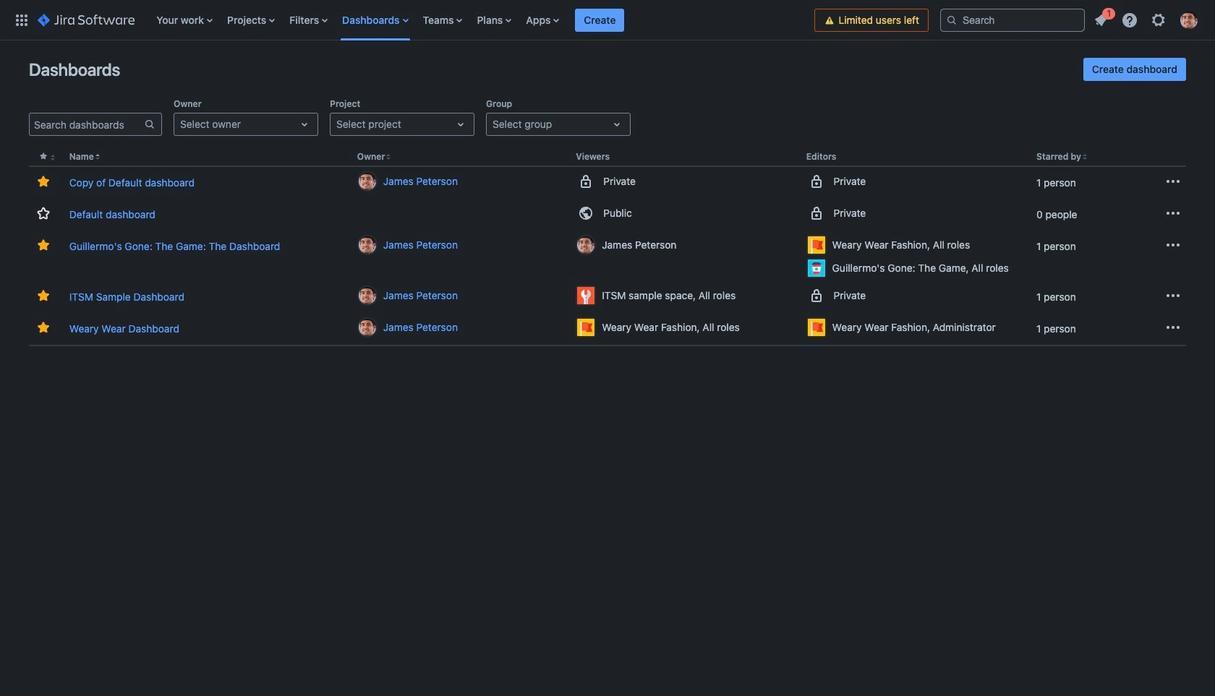 Task type: vqa. For each thing, say whether or not it's contained in the screenshot.
Star Go to market sample icon
no



Task type: locate. For each thing, give the bounding box(es) containing it.
notifications image
[[1093, 11, 1110, 29]]

2 horizontal spatial open image
[[609, 116, 626, 133]]

1 more image from the top
[[1165, 173, 1182, 190]]

open image
[[296, 116, 313, 133], [452, 116, 470, 133], [609, 116, 626, 133]]

1 horizontal spatial open image
[[452, 116, 470, 133]]

more image for star copy of default dashboard icon
[[1165, 173, 1182, 190]]

None text field
[[493, 117, 496, 132]]

1 horizontal spatial list item
[[1088, 5, 1116, 31]]

1 horizontal spatial list
[[1088, 5, 1207, 33]]

settings image
[[1151, 11, 1168, 29]]

2 more image from the top
[[1165, 237, 1182, 254]]

0 horizontal spatial open image
[[296, 116, 313, 133]]

search image
[[947, 14, 958, 26]]

1 more image from the top
[[1165, 205, 1182, 222]]

3 more image from the top
[[1165, 319, 1182, 337]]

more image for star itsm sample dashboard image
[[1165, 287, 1182, 305]]

star default dashboard image
[[35, 205, 52, 222]]

dashboards details element
[[29, 148, 1187, 347]]

more image
[[1165, 173, 1182, 190], [1165, 237, 1182, 254]]

jira software image
[[38, 11, 135, 29], [38, 11, 135, 29]]

2 vertical spatial more image
[[1165, 319, 1182, 337]]

more image
[[1165, 205, 1182, 222], [1165, 287, 1182, 305], [1165, 319, 1182, 337]]

list item
[[576, 0, 625, 40], [1088, 5, 1116, 31]]

1 vertical spatial more image
[[1165, 237, 1182, 254]]

list
[[149, 0, 815, 40], [1088, 5, 1207, 33]]

star weary wear dashboard image
[[35, 319, 52, 337]]

2 more image from the top
[[1165, 287, 1182, 305]]

None text field
[[180, 117, 183, 132], [336, 117, 339, 132], [180, 117, 183, 132], [336, 117, 339, 132]]

more image for star guillermo's gone: the game: the dashboard icon
[[1165, 237, 1182, 254]]

0 vertical spatial more image
[[1165, 205, 1182, 222]]

0 vertical spatial more image
[[1165, 173, 1182, 190]]

your profile and settings image
[[1181, 11, 1198, 29]]

star itsm sample dashboard image
[[35, 287, 52, 305]]

1 open image from the left
[[296, 116, 313, 133]]

None search field
[[941, 8, 1085, 31]]

1 vertical spatial more image
[[1165, 287, 1182, 305]]

banner
[[0, 0, 1216, 41]]



Task type: describe. For each thing, give the bounding box(es) containing it.
list item inside list
[[1088, 5, 1116, 31]]

primary element
[[9, 0, 815, 40]]

3 open image from the left
[[609, 116, 626, 133]]

Search dashboards text field
[[30, 114, 144, 135]]

star guillermo's gone: the game: the dashboard image
[[35, 237, 52, 254]]

2 open image from the left
[[452, 116, 470, 133]]

help image
[[1122, 11, 1139, 29]]

star copy of default dashboard image
[[35, 173, 52, 190]]

Search field
[[941, 8, 1085, 31]]

more image for the star weary wear dashboard icon
[[1165, 319, 1182, 337]]

appswitcher icon image
[[13, 11, 30, 29]]

0 horizontal spatial list
[[149, 0, 815, 40]]

0 horizontal spatial list item
[[576, 0, 625, 40]]



